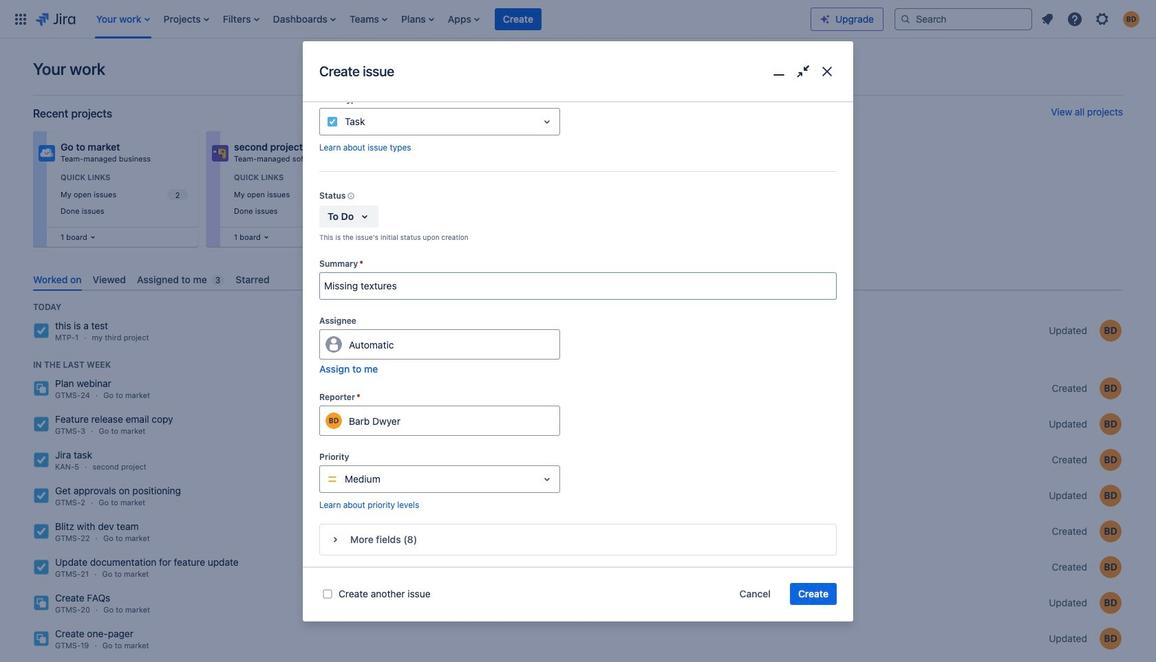 Task type: vqa. For each thing, say whether or not it's contained in the screenshot.
3rd LIST ITEM from right
yes



Task type: describe. For each thing, give the bounding box(es) containing it.
open image
[[539, 472, 555, 488]]

7 list item from the left
[[444, 0, 484, 38]]

4 list item from the left
[[269, 0, 340, 38]]

discard changes and close image
[[817, 62, 837, 82]]

0 horizontal spatial list
[[89, 0, 811, 38]]

exit full screen image
[[793, 62, 813, 82]]

5 list item from the left
[[345, 0, 392, 38]]

1 list item from the left
[[92, 0, 154, 38]]

info image
[[346, 191, 357, 202]]

6 list item from the left
[[397, 0, 438, 38]]

minimize image
[[769, 62, 789, 82]]

open image
[[539, 113, 555, 130]]

2 list item from the left
[[159, 0, 213, 38]]

3 list item from the left
[[219, 0, 263, 38]]



Task type: locate. For each thing, give the bounding box(es) containing it.
Search field
[[895, 8, 1032, 30]]

8 list item from the left
[[495, 0, 542, 38]]

dialog
[[303, 7, 853, 622]]

tab list
[[28, 269, 1123, 291]]

search image
[[900, 13, 911, 24]]

list item
[[92, 0, 154, 38], [159, 0, 213, 38], [219, 0, 263, 38], [269, 0, 340, 38], [345, 0, 392, 38], [397, 0, 438, 38], [444, 0, 484, 38], [495, 0, 542, 38]]

list
[[89, 0, 811, 38], [1035, 7, 1148, 31]]

None search field
[[895, 8, 1032, 30]]

primary element
[[8, 0, 811, 38]]

banner
[[0, 0, 1156, 39]]

jira image
[[36, 11, 76, 27], [36, 11, 76, 27]]

None text field
[[320, 274, 836, 299]]

1 horizontal spatial list
[[1035, 7, 1148, 31]]



